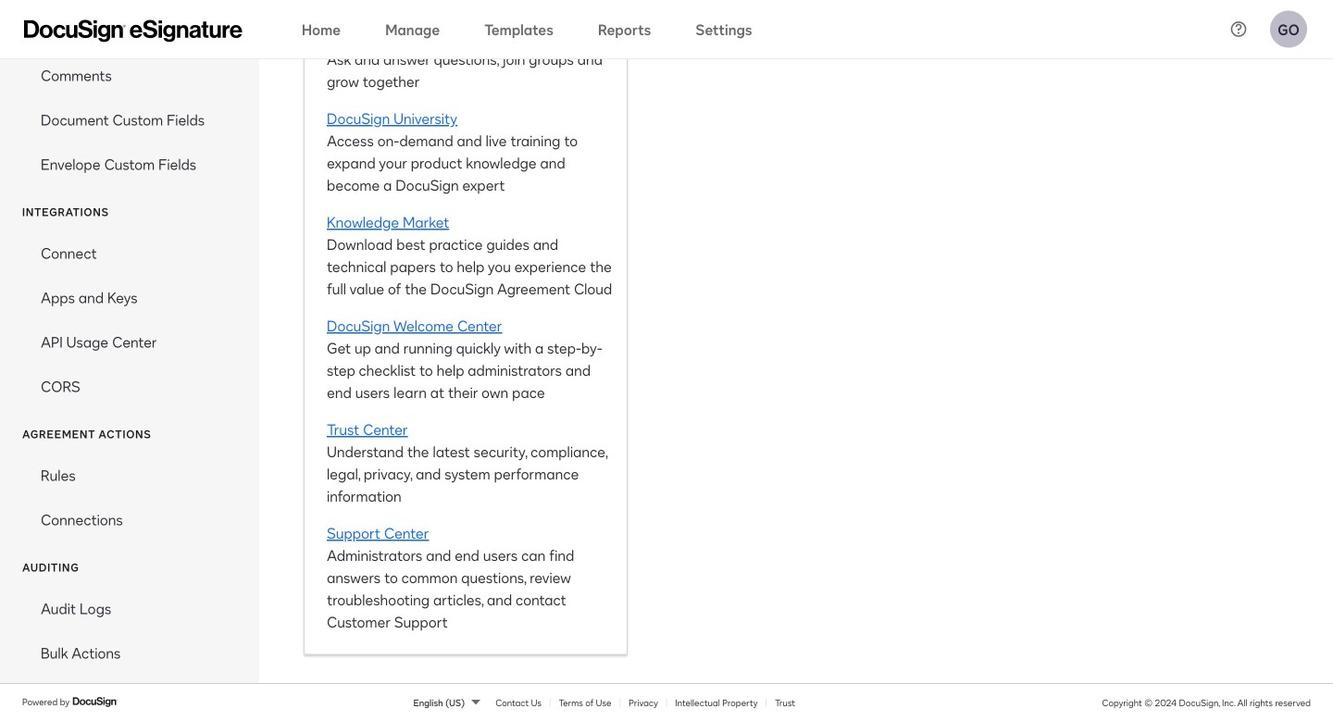 Task type: describe. For each thing, give the bounding box(es) containing it.
docusign admin image
[[24, 20, 243, 42]]

signing and sending element
[[0, 0, 259, 186]]

auditing element
[[0, 586, 259, 675]]



Task type: locate. For each thing, give the bounding box(es) containing it.
integrations element
[[0, 231, 259, 408]]

agreement actions element
[[0, 453, 259, 542]]

docusign image
[[72, 695, 119, 710]]



Task type: vqa. For each thing, say whether or not it's contained in the screenshot.
DocuSign Agreement Cloud UX image at the top
no



